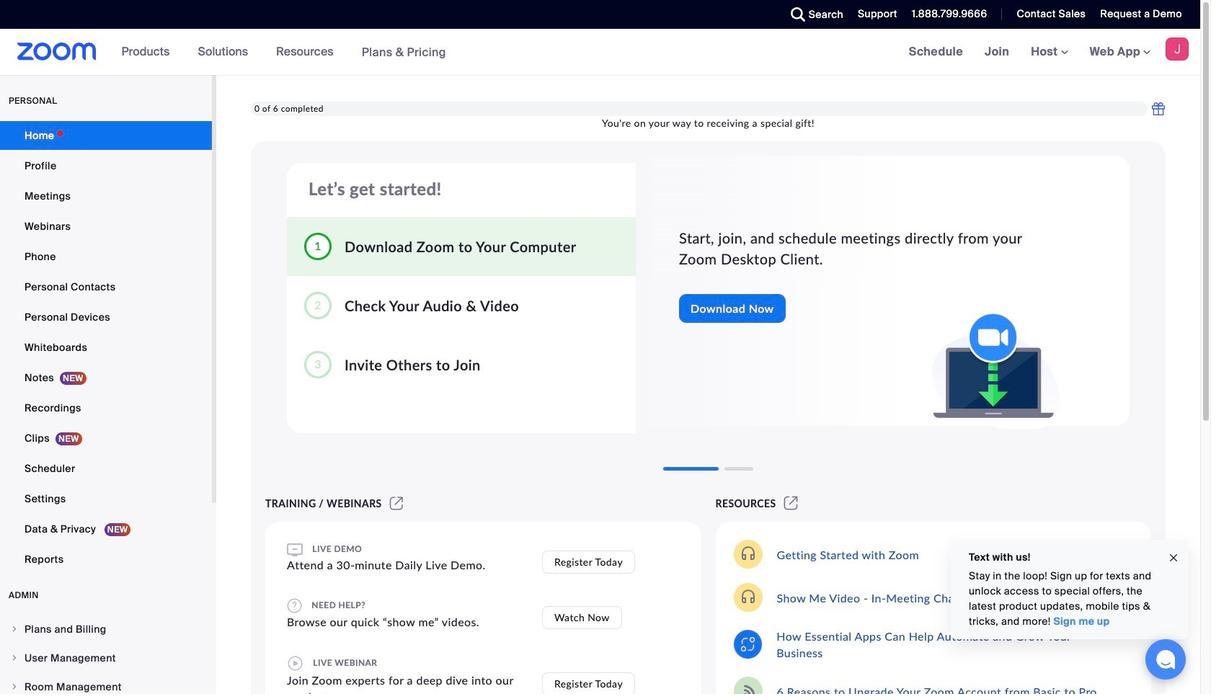 Task type: locate. For each thing, give the bounding box(es) containing it.
right image
[[10, 654, 19, 663]]

0 vertical spatial menu item
[[0, 616, 212, 643]]

2 vertical spatial menu item
[[0, 674, 212, 694]]

menu item
[[0, 616, 212, 643], [0, 645, 212, 672], [0, 674, 212, 694]]

admin menu menu
[[0, 616, 212, 694]]

right image
[[10, 625, 19, 634], [10, 683, 19, 692]]

product information navigation
[[111, 29, 457, 76]]

0 horizontal spatial window new image
[[388, 498, 405, 510]]

2 menu item from the top
[[0, 645, 212, 672]]

banner
[[0, 29, 1201, 76]]

0 vertical spatial right image
[[10, 625, 19, 634]]

1 vertical spatial right image
[[10, 683, 19, 692]]

zoom logo image
[[17, 43, 96, 61]]

1 menu item from the top
[[0, 616, 212, 643]]

1 horizontal spatial window new image
[[782, 498, 801, 510]]

right image down right image
[[10, 683, 19, 692]]

window new image
[[388, 498, 405, 510], [782, 498, 801, 510]]

2 right image from the top
[[10, 683, 19, 692]]

3 menu item from the top
[[0, 674, 212, 694]]

profile picture image
[[1166, 38, 1189, 61]]

1 vertical spatial menu item
[[0, 645, 212, 672]]

2 window new image from the left
[[782, 498, 801, 510]]

1 window new image from the left
[[388, 498, 405, 510]]

1 right image from the top
[[10, 625, 19, 634]]

right image up right image
[[10, 625, 19, 634]]



Task type: vqa. For each thing, say whether or not it's contained in the screenshot.
Close Icon
yes



Task type: describe. For each thing, give the bounding box(es) containing it.
right image for first menu item from the bottom
[[10, 683, 19, 692]]

right image for first menu item from the top
[[10, 625, 19, 634]]

open chat image
[[1156, 650, 1176, 670]]

personal menu menu
[[0, 121, 212, 575]]

close image
[[1168, 550, 1180, 566]]

meetings navigation
[[898, 29, 1201, 76]]



